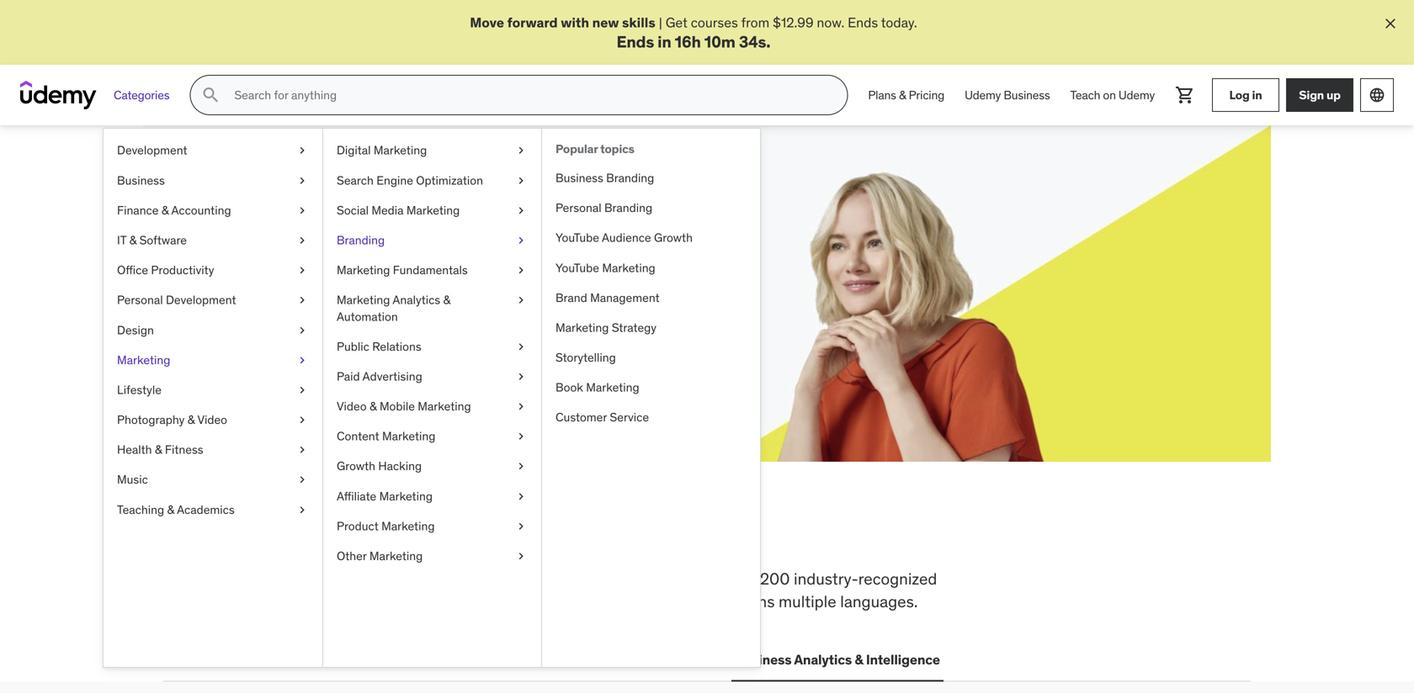 Task type: locate. For each thing, give the bounding box(es) containing it.
development link
[[104, 136, 322, 166]]

as right 'little'
[[508, 240, 521, 258]]

for up fundamentals
[[441, 240, 458, 258]]

& inside it & software link
[[129, 233, 137, 248]]

music link
[[104, 465, 322, 495]]

business up 'finance'
[[117, 173, 165, 188]]

& down marketing fundamentals link
[[443, 293, 450, 308]]

1 vertical spatial today.
[[333, 259, 369, 277]]

& inside business analytics & intelligence button
[[855, 651, 863, 669]]

& up office
[[129, 233, 137, 248]]

0 horizontal spatial it
[[117, 233, 126, 248]]

brand
[[556, 290, 587, 305]]

development inside personal development link
[[166, 293, 236, 308]]

marketing down paid advertising link
[[418, 399, 471, 414]]

professional
[[514, 592, 601, 612]]

2 as from the left
[[508, 240, 521, 258]]

brand management
[[556, 290, 660, 305]]

xsmall image for office productivity
[[295, 262, 309, 279]]

udemy
[[965, 87, 1001, 103], [1119, 87, 1155, 103]]

xsmall image inside digital marketing link
[[514, 142, 528, 159]]

analytics
[[393, 293, 440, 308], [794, 651, 852, 669]]

xsmall image
[[295, 142, 309, 159], [514, 142, 528, 159], [514, 172, 528, 189], [295, 262, 309, 279], [295, 352, 309, 369], [514, 369, 528, 385], [514, 399, 528, 415], [295, 442, 309, 459], [514, 518, 528, 535], [514, 548, 528, 565]]

2 vertical spatial in
[[530, 514, 563, 557]]

popular topics
[[556, 142, 634, 157]]

marketing strategy
[[556, 320, 657, 335]]

2 horizontal spatial for
[[702, 569, 722, 589]]

need
[[443, 514, 524, 557]]

now.
[[817, 14, 844, 31]]

xsmall image inside social media marketing "link"
[[514, 202, 528, 219]]

content marketing
[[337, 429, 435, 444]]

categories
[[114, 87, 169, 103]]

0 vertical spatial youtube
[[556, 230, 599, 246]]

0 horizontal spatial as
[[461, 240, 474, 258]]

business down spans
[[735, 651, 792, 669]]

& for fitness
[[155, 442, 162, 458]]

business inside button
[[735, 651, 792, 669]]

search
[[337, 173, 374, 188]]

& for video
[[187, 412, 195, 428]]

little
[[478, 240, 504, 258]]

marketing fundamentals link
[[323, 256, 541, 285]]

skills up supports at the bottom
[[360, 569, 396, 589]]

get
[[666, 14, 688, 31]]

as left 'little'
[[461, 240, 474, 258]]

branding left a
[[337, 233, 385, 248]]

marketing down 'audience' on the left of the page
[[602, 260, 655, 275]]

to
[[400, 569, 414, 589]]

development for personal
[[166, 293, 236, 308]]

photography
[[117, 412, 185, 428]]

video & mobile marketing
[[337, 399, 471, 414]]

1 as from the left
[[461, 240, 474, 258]]

all
[[163, 514, 213, 557]]

& inside video & mobile marketing link
[[369, 399, 377, 414]]

1 horizontal spatial it
[[302, 651, 314, 669]]

in down |
[[658, 31, 671, 52]]

xsmall image inside health & fitness link
[[295, 442, 309, 459]]

video inside 'link'
[[197, 412, 227, 428]]

& right plans on the top right of the page
[[899, 87, 906, 103]]

& inside the finance & accounting link
[[161, 203, 169, 218]]

xsmall image inside branding link
[[514, 232, 528, 249]]

potential
[[302, 240, 355, 258]]

health & fitness link
[[104, 435, 322, 465]]

your up sale
[[272, 240, 298, 258]]

today. right now.
[[881, 14, 917, 31]]

development right web
[[198, 651, 282, 669]]

xsmall image for growth hacking
[[514, 459, 528, 475]]

xsmall image inside marketing fundamentals link
[[514, 262, 528, 279]]

2 youtube from the top
[[556, 260, 599, 275]]

xsmall image for social media marketing
[[514, 202, 528, 219]]

web development button
[[163, 640, 285, 680]]

personal inside branding element
[[556, 200, 602, 216]]

1 horizontal spatial in
[[658, 31, 671, 52]]

it inside it & software link
[[117, 233, 126, 248]]

xsmall image for branding
[[514, 232, 528, 249]]

health & fitness
[[117, 442, 203, 458]]

marketing down affiliate marketing
[[381, 519, 435, 534]]

1 vertical spatial with
[[358, 240, 384, 258]]

.
[[766, 31, 771, 52]]

ends down new at the left top of the page
[[617, 31, 654, 52]]

forward
[[507, 14, 558, 31]]

xsmall image inside video & mobile marketing link
[[514, 399, 528, 415]]

1 vertical spatial growth
[[337, 459, 375, 474]]

$12.99.
[[224, 259, 268, 277]]

1 horizontal spatial analytics
[[794, 651, 852, 669]]

xsmall image inside teaching & academics link
[[295, 502, 309, 518]]

office productivity link
[[104, 256, 322, 285]]

affiliate marketing
[[337, 489, 433, 504]]

business down popular
[[556, 170, 603, 186]]

your up a
[[349, 199, 410, 234]]

youtube
[[556, 230, 599, 246], [556, 260, 599, 275]]

1 vertical spatial analytics
[[794, 651, 852, 669]]

finance & accounting
[[117, 203, 231, 218]]

0 horizontal spatial in
[[530, 514, 563, 557]]

analytics down fundamentals
[[393, 293, 440, 308]]

skills left |
[[622, 14, 655, 31]]

xsmall image for other marketing
[[514, 548, 528, 565]]

1 vertical spatial in
[[1252, 87, 1262, 103]]

& left intelligence
[[855, 651, 863, 669]]

1 horizontal spatial as
[[508, 240, 521, 258]]

1 vertical spatial branding
[[604, 200, 652, 216]]

xsmall image inside public relations link
[[514, 339, 528, 355]]

1 vertical spatial personal
[[117, 293, 163, 308]]

prep
[[607, 569, 639, 589]]

0 horizontal spatial today.
[[333, 259, 369, 277]]

photography & video link
[[104, 405, 322, 435]]

it up office
[[117, 233, 126, 248]]

personal branding
[[556, 200, 652, 216]]

& inside plans & pricing "link"
[[899, 87, 906, 103]]

xsmall image for marketing analytics & automation
[[514, 292, 528, 309]]

video down paid
[[337, 399, 367, 414]]

1 horizontal spatial your
[[349, 199, 410, 234]]

business analytics & intelligence button
[[731, 640, 943, 680]]

1 horizontal spatial today.
[[881, 14, 917, 31]]

xsmall image inside lifestyle link
[[295, 382, 309, 399]]

finance & accounting link
[[104, 196, 322, 226]]

1 horizontal spatial personal
[[556, 200, 602, 216]]

udemy right 'pricing'
[[965, 87, 1001, 103]]

a
[[387, 240, 394, 258]]

accounting
[[171, 203, 231, 218]]

xsmall image inside content marketing link
[[514, 429, 528, 445]]

skills up workplace
[[279, 514, 370, 557]]

udemy business
[[965, 87, 1050, 103]]

development
[[117, 143, 187, 158], [166, 293, 236, 308], [198, 651, 282, 669]]

0 vertical spatial with
[[561, 14, 589, 31]]

analytics for business
[[794, 651, 852, 669]]

personal development link
[[104, 285, 322, 315]]

today. inside skills for your future expand your potential with a course for as little as $12.99. sale ends today.
[[333, 259, 369, 277]]

xsmall image for health & fitness
[[295, 442, 309, 459]]

today. down potential
[[333, 259, 369, 277]]

pricing
[[909, 87, 945, 103]]

0 horizontal spatial for
[[304, 199, 344, 234]]

skills
[[224, 199, 299, 234]]

xsmall image inside the finance & accounting link
[[295, 202, 309, 219]]

0 horizontal spatial personal
[[117, 293, 163, 308]]

public relations link
[[323, 332, 541, 362]]

xsmall image inside growth hacking link
[[514, 459, 528, 475]]

xsmall image inside photography & video 'link'
[[295, 412, 309, 429]]

xsmall image for product marketing
[[514, 518, 528, 535]]

& left mobile
[[369, 399, 377, 414]]

development inside web development 'button'
[[198, 651, 282, 669]]

0 horizontal spatial your
[[272, 240, 298, 258]]

youtube up brand
[[556, 260, 599, 275]]

personal up 'design'
[[117, 293, 163, 308]]

in right log
[[1252, 87, 1262, 103]]

for up potential
[[304, 199, 344, 234]]

health
[[117, 442, 152, 458]]

business inside 'link'
[[556, 170, 603, 186]]

1 vertical spatial it
[[302, 651, 314, 669]]

new
[[592, 14, 619, 31]]

& right the teaching
[[167, 502, 174, 518]]

0 vertical spatial growth
[[654, 230, 693, 246]]

0 horizontal spatial analytics
[[393, 293, 440, 308]]

with left new at the left top of the page
[[561, 14, 589, 31]]

& right 'finance'
[[161, 203, 169, 218]]

xsmall image for personal development
[[295, 292, 309, 309]]

xsmall image inside personal development link
[[295, 292, 309, 309]]

1 horizontal spatial for
[[441, 240, 458, 258]]

ends
[[300, 259, 330, 277]]

marketing analytics & automation link
[[323, 285, 541, 332]]

& right health
[[155, 442, 162, 458]]

xsmall image inside office productivity link
[[295, 262, 309, 279]]

with left a
[[358, 240, 384, 258]]

0 vertical spatial today.
[[881, 14, 917, 31]]

1 vertical spatial for
[[441, 240, 458, 258]]

marketing analytics & automation
[[337, 293, 450, 324]]

1 udemy from the left
[[965, 87, 1001, 103]]

0 vertical spatial branding
[[606, 170, 654, 186]]

xsmall image for public relations
[[514, 339, 528, 355]]

xsmall image inside paid advertising link
[[514, 369, 528, 385]]

xsmall image inside it & software link
[[295, 232, 309, 249]]

content marketing link
[[323, 422, 541, 452]]

2 vertical spatial development
[[198, 651, 282, 669]]

science
[[544, 651, 594, 669]]

place
[[636, 514, 724, 557]]

it inside 'it certifications' button
[[302, 651, 314, 669]]

personal down business branding
[[556, 200, 602, 216]]

xsmall image inside marketing analytics & automation link
[[514, 292, 528, 309]]

xsmall image for business
[[295, 172, 309, 189]]

2 vertical spatial skills
[[360, 569, 396, 589]]

growth hacking
[[337, 459, 422, 474]]

business branding link
[[542, 163, 760, 193]]

marketing up automation
[[337, 293, 390, 308]]

1 vertical spatial your
[[272, 240, 298, 258]]

development
[[605, 592, 698, 612]]

video down lifestyle link
[[197, 412, 227, 428]]

teach on udemy
[[1070, 87, 1155, 103]]

xsmall image inside product marketing link
[[514, 518, 528, 535]]

advertising
[[363, 369, 422, 384]]

& up fitness
[[187, 412, 195, 428]]

& inside teaching & academics link
[[167, 502, 174, 518]]

analytics inside button
[[794, 651, 852, 669]]

marketing up lifestyle at the bottom left
[[117, 353, 170, 368]]

xsmall image for content marketing
[[514, 429, 528, 445]]

web development
[[167, 651, 282, 669]]

business for business
[[117, 173, 165, 188]]

personal for personal development
[[117, 293, 163, 308]]

0 horizontal spatial video
[[197, 412, 227, 428]]

branding inside 'link'
[[606, 170, 654, 186]]

youtube down personal branding
[[556, 230, 599, 246]]

teaching
[[117, 502, 164, 518]]

0 vertical spatial analytics
[[393, 293, 440, 308]]

& inside photography & video 'link'
[[187, 412, 195, 428]]

xsmall image inside marketing link
[[295, 352, 309, 369]]

xsmall image inside design link
[[295, 322, 309, 339]]

hacking
[[378, 459, 422, 474]]

1 horizontal spatial udemy
[[1119, 87, 1155, 103]]

for up the and
[[702, 569, 722, 589]]

brand management link
[[542, 283, 760, 313]]

relations
[[372, 339, 421, 354]]

2 vertical spatial for
[[702, 569, 722, 589]]

xsmall image for marketing fundamentals
[[514, 262, 528, 279]]

2 vertical spatial branding
[[337, 233, 385, 248]]

business left teach
[[1004, 87, 1050, 103]]

for for your
[[441, 240, 458, 258]]

skills inside covering critical workplace skills to technical topics, including prep content for over 200 industry-recognized certifications, our catalog supports well-rounded professional development and spans multiple languages.
[[360, 569, 396, 589]]

digital marketing link
[[323, 136, 541, 166]]

growth up affiliate
[[337, 459, 375, 474]]

analytics down multiple
[[794, 651, 852, 669]]

marketing down search engine optimization link
[[406, 203, 460, 218]]

development down categories dropdown button
[[117, 143, 187, 158]]

xsmall image inside the business link
[[295, 172, 309, 189]]

development down office productivity link
[[166, 293, 236, 308]]

marketing up customer service
[[586, 380, 639, 395]]

xsmall image inside the development link
[[295, 142, 309, 159]]

xsmall image inside "affiliate marketing" link
[[514, 488, 528, 505]]

xsmall image for search engine optimization
[[514, 172, 528, 189]]

1 horizontal spatial video
[[337, 399, 367, 414]]

xsmall image for lifestyle
[[295, 382, 309, 399]]

xsmall image inside search engine optimization link
[[514, 172, 528, 189]]

xsmall image
[[295, 172, 309, 189], [295, 202, 309, 219], [514, 202, 528, 219], [295, 232, 309, 249], [514, 232, 528, 249], [514, 262, 528, 279], [295, 292, 309, 309], [514, 292, 528, 309], [295, 322, 309, 339], [514, 339, 528, 355], [295, 382, 309, 399], [295, 412, 309, 429], [514, 429, 528, 445], [514, 459, 528, 475], [295, 472, 309, 488], [514, 488, 528, 505], [295, 502, 309, 518]]

it for it & software
[[117, 233, 126, 248]]

1 youtube from the top
[[556, 230, 599, 246]]

in up including
[[530, 514, 563, 557]]

xsmall image for affiliate marketing
[[514, 488, 528, 505]]

udemy right on
[[1119, 87, 1155, 103]]

skills inside move forward with new skills | get courses from $12.99 now. ends today. ends in 16h 10m 34s .
[[622, 14, 655, 31]]

book marketing
[[556, 380, 639, 395]]

for inside covering critical workplace skills to technical topics, including prep content for over 200 industry-recognized certifications, our catalog supports well-rounded professional development and spans multiple languages.
[[702, 569, 722, 589]]

branding for business branding
[[606, 170, 654, 186]]

& for mobile
[[369, 399, 377, 414]]

& inside marketing analytics & automation
[[443, 293, 450, 308]]

1 horizontal spatial with
[[561, 14, 589, 31]]

book
[[556, 380, 583, 395]]

branding up 'audience' on the left of the page
[[604, 200, 652, 216]]

0 horizontal spatial with
[[358, 240, 384, 258]]

choose a language image
[[1369, 87, 1386, 104]]

branding down the topics
[[606, 170, 654, 186]]

1 vertical spatial youtube
[[556, 260, 599, 275]]

music
[[117, 472, 148, 488]]

0 vertical spatial skills
[[622, 14, 655, 31]]

for
[[304, 199, 344, 234], [441, 240, 458, 258], [702, 569, 722, 589]]

xsmall image inside other marketing link
[[514, 548, 528, 565]]

as
[[461, 240, 474, 258], [508, 240, 521, 258]]

1 horizontal spatial growth
[[654, 230, 693, 246]]

xsmall image inside music link
[[295, 472, 309, 488]]

0 vertical spatial it
[[117, 233, 126, 248]]

0 horizontal spatial udemy
[[965, 87, 1001, 103]]

& inside health & fitness link
[[155, 442, 162, 458]]

|
[[659, 14, 662, 31]]

analytics inside marketing analytics & automation
[[393, 293, 440, 308]]

ends right now.
[[848, 14, 878, 31]]

1 vertical spatial development
[[166, 293, 236, 308]]

0 vertical spatial in
[[658, 31, 671, 52]]

shopping cart with 0 items image
[[1175, 85, 1195, 105]]

it left certifications
[[302, 651, 314, 669]]

service
[[610, 410, 649, 425]]

growth down the personal branding link
[[654, 230, 693, 246]]

xsmall image for development
[[295, 142, 309, 159]]

up
[[1327, 87, 1341, 103]]

personal development
[[117, 293, 236, 308]]

marketing
[[374, 143, 427, 158], [406, 203, 460, 218], [602, 260, 655, 275], [337, 263, 390, 278], [337, 293, 390, 308], [556, 320, 609, 335], [117, 353, 170, 368], [586, 380, 639, 395], [418, 399, 471, 414], [382, 429, 435, 444], [379, 489, 433, 504], [381, 519, 435, 534], [369, 549, 423, 564]]

0 horizontal spatial growth
[[337, 459, 375, 474]]

growth
[[654, 230, 693, 246], [337, 459, 375, 474]]

affiliate
[[337, 489, 376, 504]]

0 vertical spatial personal
[[556, 200, 602, 216]]



Task type: describe. For each thing, give the bounding box(es) containing it.
other
[[337, 549, 367, 564]]

languages.
[[840, 592, 918, 612]]

youtube audience growth
[[556, 230, 693, 246]]

it for it certifications
[[302, 651, 314, 669]]

design
[[117, 323, 154, 338]]

plans & pricing link
[[858, 75, 955, 115]]

marketing down video & mobile marketing
[[382, 429, 435, 444]]

0 vertical spatial for
[[304, 199, 344, 234]]

other marketing link
[[323, 542, 541, 572]]

analytics for marketing
[[393, 293, 440, 308]]

content
[[337, 429, 379, 444]]

log in link
[[1212, 78, 1279, 112]]

close image
[[1382, 15, 1399, 32]]

recognized
[[858, 569, 937, 589]]

personal branding link
[[542, 193, 760, 223]]

xsmall image for marketing
[[295, 352, 309, 369]]

finance
[[117, 203, 159, 218]]

xsmall image for music
[[295, 472, 309, 488]]

skills for your future expand your potential with a course for as little as $12.99. sale ends today.
[[224, 199, 521, 277]]

udemy image
[[20, 81, 97, 110]]

photography & video
[[117, 412, 227, 428]]

in inside move forward with new skills | get courses from $12.99 now. ends today. ends in 16h 10m 34s .
[[658, 31, 671, 52]]

business for business analytics & intelligence
[[735, 651, 792, 669]]

search engine optimization link
[[323, 166, 541, 196]]

industry-
[[794, 569, 858, 589]]

storytelling link
[[542, 343, 760, 373]]

critical
[[231, 569, 279, 589]]

customer
[[556, 410, 607, 425]]

log in
[[1229, 87, 1262, 103]]

rounded
[[450, 592, 510, 612]]

today. inside move forward with new skills | get courses from $12.99 now. ends today. ends in 16h 10m 34s .
[[881, 14, 917, 31]]

lifestyle
[[117, 383, 162, 398]]

future
[[415, 199, 497, 234]]

media
[[372, 203, 404, 218]]

marketing up engine
[[374, 143, 427, 158]]

digital
[[337, 143, 371, 158]]

software
[[139, 233, 187, 248]]

topics
[[600, 142, 634, 157]]

with inside move forward with new skills | get courses from $12.99 now. ends today. ends in 16h 10m 34s .
[[561, 14, 589, 31]]

video & mobile marketing link
[[323, 392, 541, 422]]

academics
[[177, 502, 235, 518]]

product marketing link
[[323, 512, 541, 542]]

book marketing link
[[542, 373, 760, 403]]

paid advertising
[[337, 369, 422, 384]]

marketing link
[[104, 345, 322, 375]]

youtube for youtube marketing
[[556, 260, 599, 275]]

for for workplace
[[702, 569, 722, 589]]

content
[[643, 569, 698, 589]]

xsmall image for photography & video
[[295, 412, 309, 429]]

xsmall image for video & mobile marketing
[[514, 399, 528, 415]]

covering critical workplace skills to technical topics, including prep content for over 200 industry-recognized certifications, our catalog supports well-rounded professional development and spans multiple languages.
[[163, 569, 937, 612]]

categories button
[[104, 75, 180, 115]]

2 udemy from the left
[[1119, 87, 1155, 103]]

youtube for youtube audience growth
[[556, 230, 599, 246]]

1 vertical spatial skills
[[279, 514, 370, 557]]

social
[[337, 203, 369, 218]]

move
[[470, 14, 504, 31]]

xsmall image for it & software
[[295, 232, 309, 249]]

data science
[[512, 651, 594, 669]]

marketing inside marketing analytics & automation
[[337, 293, 390, 308]]

marketing fundamentals
[[337, 263, 468, 278]]

sale
[[271, 259, 297, 277]]

productivity
[[151, 263, 214, 278]]

plans
[[868, 87, 896, 103]]

strategy
[[612, 320, 657, 335]]

Search for anything text field
[[231, 81, 827, 110]]

communication
[[615, 651, 714, 669]]

2 horizontal spatial in
[[1252, 87, 1262, 103]]

1 horizontal spatial ends
[[848, 14, 878, 31]]

& for pricing
[[899, 87, 906, 103]]

office productivity
[[117, 263, 214, 278]]

it certifications
[[302, 651, 402, 669]]

development for web
[[198, 651, 282, 669]]

search engine optimization
[[337, 173, 483, 188]]

submit search image
[[201, 85, 221, 105]]

catalog
[[291, 592, 344, 612]]

200
[[760, 569, 790, 589]]

udemy business link
[[955, 75, 1060, 115]]

log
[[1229, 87, 1250, 103]]

marketing down hacking
[[379, 489, 433, 504]]

xsmall image for finance & accounting
[[295, 202, 309, 219]]

customer service
[[556, 410, 649, 425]]

and
[[702, 592, 729, 612]]

data
[[512, 651, 541, 669]]

teach
[[1070, 87, 1100, 103]]

you
[[376, 514, 436, 557]]

public relations
[[337, 339, 421, 354]]

xsmall image for digital marketing
[[514, 142, 528, 159]]

product marketing
[[337, 519, 435, 534]]

supports
[[348, 592, 411, 612]]

branding element
[[541, 129, 760, 668]]

0 vertical spatial development
[[117, 143, 187, 158]]

intelligence
[[866, 651, 940, 669]]

spans
[[733, 592, 775, 612]]

fitness
[[165, 442, 203, 458]]

marketing down a
[[337, 263, 390, 278]]

mobile
[[380, 399, 415, 414]]

xsmall image for design
[[295, 322, 309, 339]]

branding link
[[323, 226, 541, 256]]

with inside skills for your future expand your potential with a course for as little as $12.99. sale ends today.
[[358, 240, 384, 258]]

automation
[[337, 309, 398, 324]]

& for software
[[129, 233, 137, 248]]

public
[[337, 339, 369, 354]]

& for accounting
[[161, 203, 169, 218]]

marketing up "storytelling"
[[556, 320, 609, 335]]

lifestyle link
[[104, 375, 322, 405]]

xsmall image for paid advertising
[[514, 369, 528, 385]]

expand
[[224, 240, 269, 258]]

xsmall image for teaching & academics
[[295, 502, 309, 518]]

growth inside branding element
[[654, 230, 693, 246]]

leadership
[[422, 651, 492, 669]]

optimization
[[416, 173, 483, 188]]

teach on udemy link
[[1060, 75, 1165, 115]]

marketing up to
[[369, 549, 423, 564]]

paid
[[337, 369, 360, 384]]

plans & pricing
[[868, 87, 945, 103]]

sign
[[1299, 87, 1324, 103]]

courses
[[691, 14, 738, 31]]

0 vertical spatial your
[[349, 199, 410, 234]]

business analytics & intelligence
[[735, 651, 940, 669]]

workplace
[[283, 569, 356, 589]]

business for business branding
[[556, 170, 603, 186]]

personal for personal branding
[[556, 200, 602, 216]]

0 horizontal spatial ends
[[617, 31, 654, 52]]

& for academics
[[167, 502, 174, 518]]

over
[[726, 569, 756, 589]]

sign up
[[1299, 87, 1341, 103]]

branding for personal branding
[[604, 200, 652, 216]]

well-
[[415, 592, 450, 612]]



Task type: vqa. For each thing, say whether or not it's contained in the screenshot.
& within the button
yes



